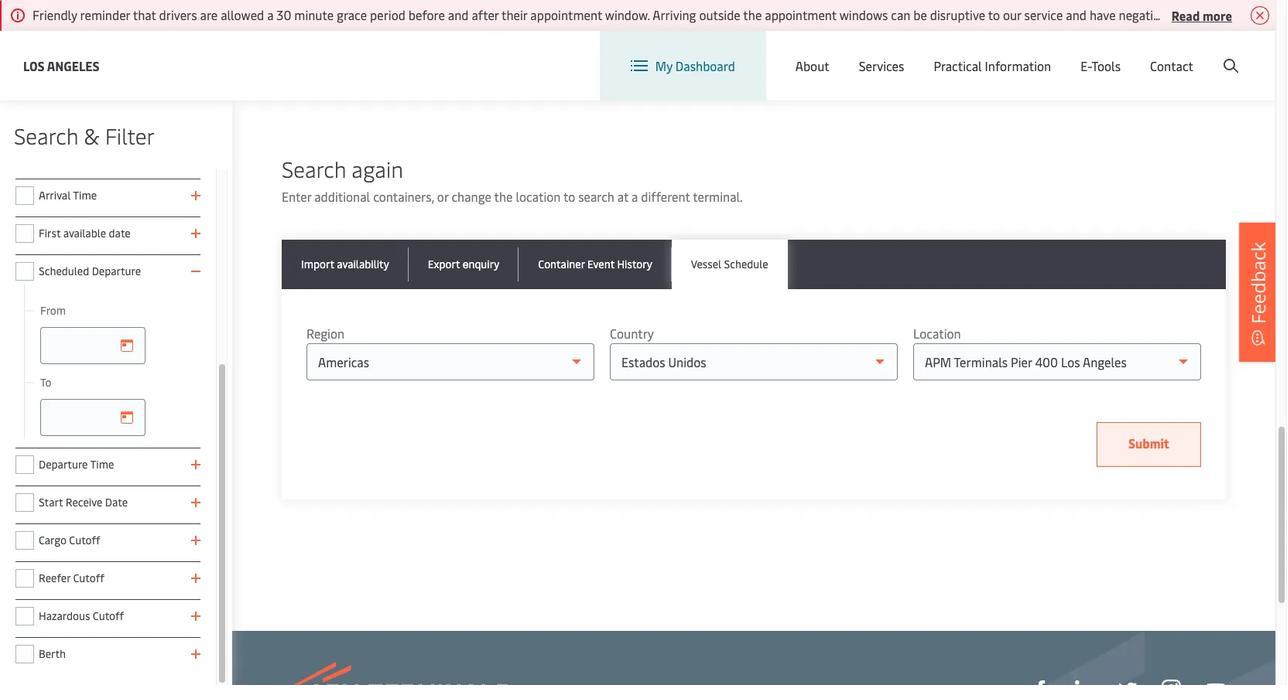 Task type: locate. For each thing, give the bounding box(es) containing it.
drivers
[[159, 6, 197, 23], [1233, 6, 1271, 23]]

dashboard
[[676, 57, 735, 74]]

2 vertical spatial cutoff
[[93, 609, 124, 624]]

berth
[[39, 647, 66, 662]]

a
[[267, 6, 274, 23], [632, 188, 638, 205]]

drivers left 'are'
[[159, 6, 197, 23]]

instagram image
[[1162, 681, 1181, 686]]

0 vertical spatial cutoff
[[69, 533, 100, 548]]

1 vertical spatial time
[[90, 458, 114, 472]]

cutoff right cargo
[[69, 533, 100, 548]]

as right is at top right
[[710, 46, 722, 63]]

and
[[448, 6, 469, 23], [1066, 6, 1087, 23], [568, 46, 589, 63]]

0 horizontal spatial departure
[[39, 458, 88, 472]]

1 vertical spatial or
[[437, 188, 449, 205]]

terminals
[[870, 46, 924, 63]]

1 horizontal spatial to
[[564, 188, 575, 205]]

0 vertical spatial time
[[73, 188, 97, 203]]

first available date
[[39, 226, 131, 241]]

completeness
[[403, 66, 480, 83]]

due
[[321, 46, 342, 63]]

e-
[[1081, 57, 1092, 74]]

cutoff right hazardous
[[93, 609, 124, 624]]

search inside search again enter additional containers, or change the location to search at a different terminal.
[[282, 154, 346, 183]]

0 vertical spatial a
[[267, 6, 274, 23]]

to left search
[[564, 188, 575, 205]]

1 vertical spatial cutoff
[[73, 571, 104, 586]]

1 vertical spatial location
[[914, 325, 961, 342]]

practical
[[934, 57, 982, 74]]

time
[[73, 188, 97, 203], [90, 458, 114, 472]]

0 vertical spatial to
[[988, 6, 1000, 23]]

search left &
[[14, 121, 78, 150]]

or left change at the left
[[437, 188, 449, 205]]

apmt footer logo image
[[282, 663, 509, 686]]

1 vertical spatial departure
[[39, 458, 88, 472]]

departure time
[[39, 458, 114, 472]]

e-tools
[[1081, 57, 1121, 74]]

1 horizontal spatial appointment
[[765, 6, 837, 23]]

from
[[40, 303, 66, 318]]

terminal.
[[693, 188, 743, 205]]

From text field
[[40, 328, 146, 365]]

time right arrival
[[73, 188, 97, 203]]

a right at
[[632, 188, 638, 205]]

&
[[84, 121, 100, 150]]

instagram link
[[1162, 679, 1181, 686]]

linkedin image
[[1075, 681, 1094, 686]]

information
[[629, 46, 695, 63], [519, 66, 585, 83]]

my dashboard
[[656, 57, 735, 74]]

different
[[641, 188, 690, 205]]

1 horizontal spatial and
[[568, 46, 589, 63]]

fill 44 link
[[1119, 680, 1137, 686]]

tab list
[[282, 240, 1226, 290]]

1 vertical spatial a
[[632, 188, 638, 205]]

0 vertical spatial search
[[14, 121, 78, 150]]

service
[[1025, 6, 1063, 23]]

enter
[[282, 188, 311, 205]]

search for search & filter
[[14, 121, 78, 150]]

1 horizontal spatial as
[[775, 46, 788, 63]]

information down the container at the left
[[519, 66, 585, 83]]

vessel schedule
[[691, 257, 769, 272]]

and left vessel
[[568, 46, 589, 63]]

0 horizontal spatial or
[[388, 66, 400, 83]]

switch location button
[[815, 45, 928, 62]]

ensure
[[473, 46, 510, 63]]

information left is at top right
[[629, 46, 695, 63]]

as right accurate
[[775, 46, 788, 63]]

to right taken
[[458, 46, 470, 63]]

or inside due care has been taken to ensure container and vessel information is as accurate as possible. apm terminals does not however assume any liability for the correctness or completeness of the information provided.
[[388, 66, 400, 83]]

0 vertical spatial information
[[629, 46, 695, 63]]

close alert image
[[1251, 6, 1270, 25]]

1 horizontal spatial drivers
[[1233, 6, 1271, 23]]

0 horizontal spatial to
[[458, 46, 470, 63]]

window.
[[605, 6, 650, 23]]

0 horizontal spatial and
[[448, 6, 469, 23]]

0 horizontal spatial search
[[14, 121, 78, 150]]

0 horizontal spatial appointment
[[531, 6, 602, 23]]

0 vertical spatial location
[[880, 45, 928, 62]]

search again enter additional containers, or change the location to search at a different terminal.
[[282, 154, 743, 205]]

0 vertical spatial or
[[388, 66, 400, 83]]

about button
[[796, 31, 830, 101]]

wh
[[1274, 6, 1288, 23]]

to inside due care has been taken to ensure container and vessel information is as accurate as possible. apm terminals does not however assume any liability for the correctness or completeness of the information provided.
[[458, 46, 470, 63]]

login
[[1121, 45, 1152, 62]]

1 appointment from the left
[[531, 6, 602, 23]]

my dashboard button
[[631, 31, 735, 101]]

los angeles
[[23, 57, 100, 74]]

and left after
[[448, 6, 469, 23]]

any
[[1074, 46, 1093, 63]]

additional
[[314, 188, 370, 205]]

0 horizontal spatial information
[[519, 66, 585, 83]]

1 horizontal spatial departure
[[92, 264, 141, 279]]

1 horizontal spatial information
[[629, 46, 695, 63]]

to
[[988, 6, 1000, 23], [458, 46, 470, 63], [564, 188, 575, 205]]

hazardous cutoff
[[39, 609, 124, 624]]

provided.
[[588, 66, 639, 83]]

appointment up possible. on the right of the page
[[765, 6, 837, 23]]

1 vertical spatial search
[[282, 154, 346, 183]]

for
[[1140, 46, 1156, 63]]

search for search again enter additional containers, or change the location to search at a different terminal.
[[282, 154, 346, 183]]

negative
[[1119, 6, 1166, 23]]

arrival time
[[39, 188, 97, 203]]

None checkbox
[[15, 262, 34, 281], [15, 532, 34, 550], [15, 608, 34, 626], [15, 262, 34, 281], [15, 532, 34, 550], [15, 608, 34, 626]]

e-tools button
[[1081, 31, 1121, 101]]

cutoff
[[69, 533, 100, 548], [73, 571, 104, 586], [93, 609, 124, 624]]

grace
[[337, 6, 367, 23]]

or down 'has'
[[388, 66, 400, 83]]

feedback
[[1246, 242, 1271, 324]]

search & filter
[[14, 121, 155, 150]]

departure up start
[[39, 458, 88, 472]]

1 vertical spatial to
[[458, 46, 470, 63]]

reefer
[[39, 571, 70, 586]]

None checkbox
[[15, 187, 34, 205], [15, 225, 34, 243], [15, 456, 34, 475], [15, 494, 34, 513], [15, 570, 34, 588], [15, 646, 34, 664], [15, 187, 34, 205], [15, 225, 34, 243], [15, 456, 34, 475], [15, 494, 34, 513], [15, 570, 34, 588], [15, 646, 34, 664]]

export
[[428, 257, 460, 272]]

and left have
[[1066, 6, 1087, 23]]

1 horizontal spatial a
[[632, 188, 638, 205]]

care
[[345, 46, 369, 63]]

the inside search again enter additional containers, or change the location to search at a different terminal.
[[494, 188, 513, 205]]

0 horizontal spatial drivers
[[159, 6, 197, 23]]

a inside search again enter additional containers, or change the location to search at a different terminal.
[[632, 188, 638, 205]]

to left our
[[988, 6, 1000, 23]]

services
[[859, 57, 905, 74]]

facebook image
[[1032, 681, 1051, 686]]

departure
[[92, 264, 141, 279], [39, 458, 88, 472]]

drivers left wh
[[1233, 6, 1271, 23]]

2 appointment from the left
[[765, 6, 837, 23]]

time up date
[[90, 458, 114, 472]]

to inside search again enter additional containers, or change the location to search at a different terminal.
[[564, 188, 575, 205]]

/
[[1154, 45, 1159, 62]]

0 horizontal spatial a
[[267, 6, 274, 23]]

allowed
[[221, 6, 264, 23]]

angeles
[[47, 57, 100, 74]]

read more
[[1172, 7, 1233, 24]]

disruptive
[[930, 6, 986, 23]]

0 horizontal spatial as
[[710, 46, 722, 63]]

the
[[744, 6, 762, 23], [1159, 46, 1177, 63], [498, 66, 516, 83], [494, 188, 513, 205]]

2 vertical spatial to
[[564, 188, 575, 205]]

scheduled departure
[[39, 264, 141, 279]]

feedback button
[[1240, 223, 1278, 362]]

twitter image
[[1119, 681, 1137, 686]]

history
[[617, 257, 653, 272]]

1 horizontal spatial or
[[437, 188, 449, 205]]

location
[[880, 45, 928, 62], [914, 325, 961, 342]]

1 drivers from the left
[[159, 6, 197, 23]]

appointment up the container at the left
[[531, 6, 602, 23]]

again
[[352, 154, 403, 183]]

before
[[409, 6, 445, 23]]

cutoff right reefer
[[73, 571, 104, 586]]

appointment
[[531, 6, 602, 23], [765, 6, 837, 23]]

container event history button
[[519, 240, 672, 290]]

1 vertical spatial information
[[519, 66, 585, 83]]

1 horizontal spatial search
[[282, 154, 346, 183]]

search up enter
[[282, 154, 346, 183]]

cargo cutoff
[[39, 533, 100, 548]]

a left 30
[[267, 6, 274, 23]]

departure down date
[[92, 264, 141, 279]]

0 vertical spatial departure
[[92, 264, 141, 279]]



Task type: describe. For each thing, give the bounding box(es) containing it.
have
[[1090, 6, 1116, 23]]

apm
[[841, 46, 868, 63]]

country
[[610, 325, 654, 342]]

1 as from the left
[[710, 46, 722, 63]]

is
[[698, 46, 707, 63]]

container
[[538, 257, 585, 272]]

you tube link
[[1206, 680, 1226, 686]]

vessel schedule button
[[672, 240, 788, 290]]

windows
[[840, 6, 888, 23]]

read more button
[[1172, 5, 1233, 25]]

practical information button
[[934, 31, 1052, 101]]

switch location
[[840, 45, 928, 62]]

their
[[502, 6, 528, 23]]

еnquiry
[[463, 257, 500, 272]]

region
[[307, 325, 345, 342]]

minute
[[294, 6, 334, 23]]

that
[[133, 6, 156, 23]]

2 drivers from the left
[[1233, 6, 1271, 23]]

import availability button
[[282, 240, 409, 290]]

to
[[40, 376, 52, 390]]

cutoff for reefer cutoff
[[73, 571, 104, 586]]

location
[[516, 188, 561, 205]]

login / create account
[[1121, 45, 1247, 62]]

and inside due care has been taken to ensure container and vessel information is as accurate as possible. apm terminals does not however assume any liability for the correctness or completeness of the information provided.
[[568, 46, 589, 63]]

time for departure time
[[90, 458, 114, 472]]

global menu button
[[943, 31, 1063, 77]]

time for arrival time
[[73, 188, 97, 203]]

los angeles link
[[23, 56, 100, 75]]

start receive date
[[39, 496, 128, 510]]

linkedin__x28_alt_x29__3_ link
[[1075, 680, 1094, 686]]

after
[[472, 6, 499, 23]]

outside
[[699, 6, 741, 23]]

30
[[277, 6, 291, 23]]

global menu
[[977, 45, 1048, 62]]

containers,
[[373, 188, 434, 205]]

import availability
[[301, 257, 389, 272]]

possible.
[[791, 46, 839, 63]]

does
[[927, 46, 954, 63]]

on
[[1216, 6, 1230, 23]]

accurate
[[725, 46, 772, 63]]

hazardous
[[39, 609, 90, 624]]

vessel
[[691, 257, 722, 272]]

about
[[796, 57, 830, 74]]

due care has been taken to ensure container and vessel information is as accurate as possible. apm terminals does not however assume any liability for the correctness or completeness of the information provided.
[[321, 46, 1177, 83]]

arriving
[[653, 6, 696, 23]]

period
[[370, 6, 406, 23]]

submit button
[[1097, 423, 1202, 468]]

practical information
[[934, 57, 1052, 74]]

however
[[978, 46, 1025, 63]]

import
[[301, 257, 334, 272]]

services button
[[859, 31, 905, 101]]

tools
[[1092, 57, 1121, 74]]

arrival
[[39, 188, 71, 203]]

reminder
[[80, 6, 130, 23]]

available
[[63, 226, 106, 241]]

friendly reminder that drivers are allowed a 30 minute grace period before and after their appointment window. arriving outside the appointment windows can be disruptive to our service and have negative impacts on drivers wh
[[33, 6, 1288, 23]]

my
[[656, 57, 673, 74]]

2 as from the left
[[775, 46, 788, 63]]

receive
[[66, 496, 103, 510]]

liability
[[1096, 46, 1137, 63]]

cutoff for cargo cutoff
[[69, 533, 100, 548]]

login / create account link
[[1093, 31, 1247, 77]]

To text field
[[40, 400, 146, 437]]

submit
[[1129, 435, 1170, 452]]

impacts
[[1169, 6, 1213, 23]]

scheduled
[[39, 264, 89, 279]]

youtube image
[[1206, 684, 1226, 686]]

switch
[[840, 45, 877, 62]]

assume
[[1028, 46, 1071, 63]]

tab list containing import availability
[[282, 240, 1226, 290]]

container event history
[[538, 257, 653, 272]]

cargo
[[39, 533, 66, 548]]

at
[[618, 188, 629, 205]]

correctness
[[321, 66, 385, 83]]

export еnquiry
[[428, 257, 500, 272]]

availability
[[337, 257, 389, 272]]

container
[[513, 46, 565, 63]]

or inside search again enter additional containers, or change the location to search at a different terminal.
[[437, 188, 449, 205]]

filter
[[105, 121, 155, 150]]

schedule
[[724, 257, 769, 272]]

are
[[200, 6, 218, 23]]

2 horizontal spatial to
[[988, 6, 1000, 23]]

friendly
[[33, 6, 77, 23]]

event
[[588, 257, 615, 272]]

first
[[39, 226, 61, 241]]

start
[[39, 496, 63, 510]]

cutoff for hazardous cutoff
[[93, 609, 124, 624]]

be
[[914, 6, 927, 23]]

more
[[1203, 7, 1233, 24]]

2 horizontal spatial and
[[1066, 6, 1087, 23]]



Task type: vqa. For each thing, say whether or not it's contained in the screenshot.
to in SEARCH AGAIN ENTER ADDITIONAL CONTAINERS, OR CHANGE THE LOCATION TO SEARCH AT A DIFFERENT TERMINAL.
yes



